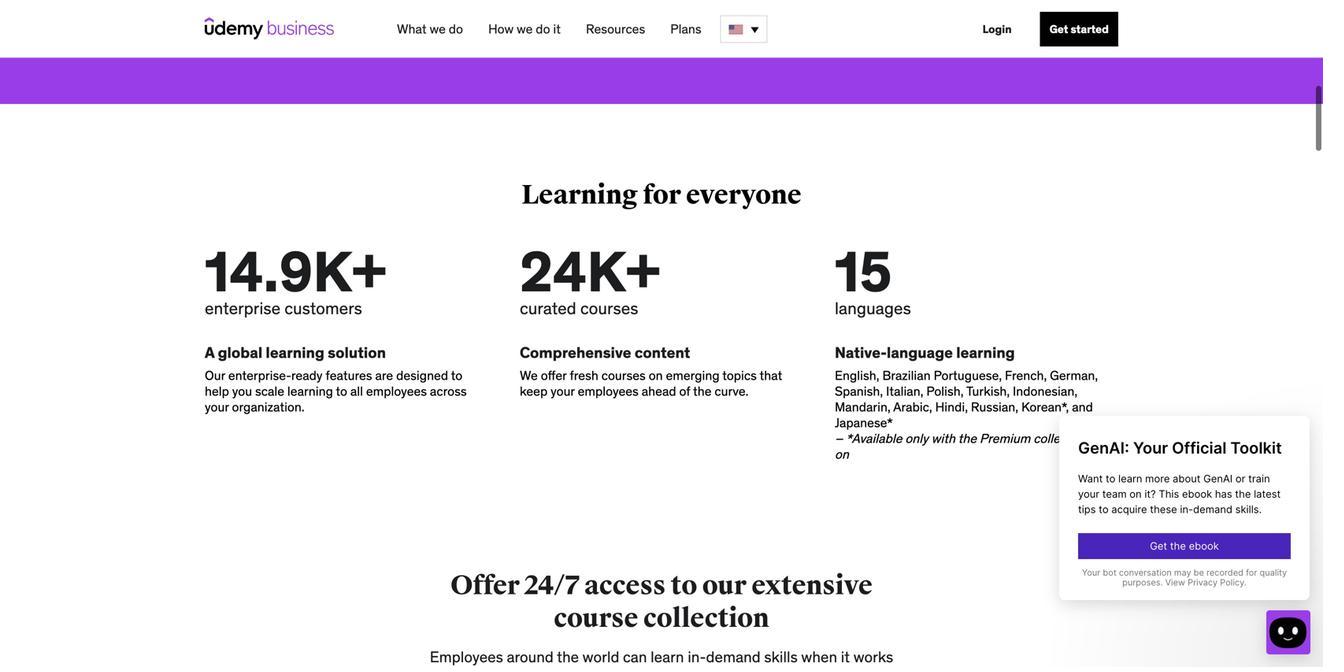 Task type: vqa. For each thing, say whether or not it's contained in the screenshot.
The Help
yes



Task type: locate. For each thing, give the bounding box(es) containing it.
employees
[[430, 647, 503, 666]]

to right designed at left bottom
[[451, 367, 463, 384]]

enterprise
[[205, 298, 281, 319]]

to left all
[[336, 383, 347, 399]]

your inside a global learning solution our enterprise-ready features are designed to help you scale learning to all employees across your organization.
[[205, 399, 229, 415]]

employees inside a global learning solution our enterprise-ready features are designed to help you scale learning to all employees across your organization.
[[366, 383, 427, 399]]

around
[[507, 647, 554, 666]]

languages
[[835, 298, 911, 319]]

2 horizontal spatial the
[[958, 430, 977, 447]]

learning inside "native-language learning english, brazilian portuguese, french, german, spanish, italian, polish, turkish, indonesian, mandarin, arabic, hindi, russian, korean*, and japanese* – *available only with the premium collection add on"
[[956, 343, 1015, 362]]

collection down korean*,
[[1034, 430, 1088, 447]]

you
[[232, 383, 252, 399]]

1 horizontal spatial with
[[932, 430, 955, 447]]

programs.
[[781, 666, 849, 667]]

collection up in- in the bottom of the page
[[643, 602, 769, 635]]

global
[[218, 343, 262, 362]]

1 horizontal spatial do
[[536, 21, 550, 37]]

learning up portuguese,
[[956, 343, 1015, 362]]

portuguese,
[[934, 367, 1002, 384]]

with right the only
[[932, 430, 955, 447]]

0 vertical spatial the
[[693, 383, 712, 399]]

we for how
[[517, 21, 533, 37]]

for
[[643, 179, 681, 211], [475, 666, 493, 667]]

1 horizontal spatial collection
[[1034, 430, 1088, 447]]

login
[[983, 22, 1012, 36]]

1 vertical spatial and
[[535, 666, 559, 667]]

courses inside comprehensive content we offer fresh courses on emerging topics that keep your employees ahead of the curve.
[[602, 367, 646, 384]]

it right how
[[553, 21, 561, 37]]

premium
[[980, 430, 1031, 447]]

0 horizontal spatial we
[[430, 21, 446, 37]]

the right 'of'
[[693, 383, 712, 399]]

0 horizontal spatial the
[[557, 647, 579, 666]]

scale
[[255, 383, 284, 399]]

1 horizontal spatial the
[[693, 383, 712, 399]]

2 horizontal spatial to
[[671, 569, 697, 602]]

1 vertical spatial with
[[688, 666, 716, 667]]

0 horizontal spatial on
[[649, 367, 663, 384]]

0 horizontal spatial for
[[475, 666, 493, 667]]

on down content at bottom
[[649, 367, 663, 384]]

your right keep
[[551, 383, 575, 399]]

to left our
[[671, 569, 697, 602]]

do right what
[[449, 21, 463, 37]]

1 horizontal spatial we
[[517, 21, 533, 37]]

1 horizontal spatial employees
[[578, 383, 639, 399]]

udemy business image
[[205, 17, 334, 39]]

employees around the world can learn in-demand skills when it works for them and improve resilience with wellness programs.
[[430, 647, 893, 667]]

to
[[451, 367, 463, 384], [336, 383, 347, 399], [671, 569, 697, 602]]

and down the german,
[[1072, 399, 1093, 415]]

1 do from the left
[[449, 21, 463, 37]]

0 horizontal spatial with
[[688, 666, 716, 667]]

japanese*
[[835, 415, 893, 431]]

learning for 14.9k+
[[266, 343, 324, 362]]

1 we from the left
[[430, 21, 446, 37]]

resources button
[[580, 15, 652, 43]]

demand
[[706, 647, 761, 666]]

we inside the 'what we do' dropdown button
[[430, 21, 446, 37]]

we right how
[[517, 21, 533, 37]]

do
[[449, 21, 463, 37], [536, 21, 550, 37]]

0 horizontal spatial to
[[336, 383, 347, 399]]

how we do it button
[[482, 15, 567, 43]]

employees right all
[[366, 383, 427, 399]]

courses up comprehensive
[[580, 298, 638, 319]]

it right when in the right of the page
[[841, 647, 850, 666]]

2 employees from the left
[[578, 383, 639, 399]]

0 horizontal spatial collection
[[643, 602, 769, 635]]

1 vertical spatial it
[[841, 647, 850, 666]]

what we do button
[[391, 15, 469, 43]]

with
[[932, 430, 955, 447], [688, 666, 716, 667]]

the down hindi,
[[958, 430, 977, 447]]

1 vertical spatial on
[[835, 446, 849, 462]]

0 vertical spatial collection
[[1034, 430, 1088, 447]]

login button
[[973, 12, 1021, 46]]

employees inside comprehensive content we offer fresh courses on emerging topics that keep your employees ahead of the curve.
[[578, 383, 639, 399]]

on down japanese*
[[835, 446, 849, 462]]

can
[[623, 647, 647, 666]]

it
[[553, 21, 561, 37], [841, 647, 850, 666]]

1 vertical spatial courses
[[602, 367, 646, 384]]

and
[[1072, 399, 1093, 415], [535, 666, 559, 667]]

keep
[[520, 383, 548, 399]]

do right how
[[536, 21, 550, 37]]

and inside "native-language learning english, brazilian portuguese, french, german, spanish, italian, polish, turkish, indonesian, mandarin, arabic, hindi, russian, korean*, and japanese* – *available only with the premium collection add on"
[[1072, 399, 1093, 415]]

employees down comprehensive
[[578, 383, 639, 399]]

them
[[496, 666, 531, 667]]

2 we from the left
[[517, 21, 533, 37]]

skills
[[764, 647, 798, 666]]

1 horizontal spatial it
[[841, 647, 850, 666]]

do for what we do
[[449, 21, 463, 37]]

0 vertical spatial and
[[1072, 399, 1093, 415]]

what
[[397, 21, 427, 37]]

1 horizontal spatial your
[[551, 383, 575, 399]]

resources
[[586, 21, 645, 37]]

native-language learning english, brazilian portuguese, french, german, spanish, italian, polish, turkish, indonesian, mandarin, arabic, hindi, russian, korean*, and japanese* – *available only with the premium collection add on
[[835, 343, 1113, 462]]

enterprise customers
[[205, 298, 362, 319]]

1 vertical spatial collection
[[643, 602, 769, 635]]

the left world
[[557, 647, 579, 666]]

24/7
[[525, 569, 579, 602]]

your
[[551, 383, 575, 399], [205, 399, 229, 415]]

1 vertical spatial for
[[475, 666, 493, 667]]

offer
[[451, 569, 520, 602]]

content
[[635, 343, 690, 362]]

with inside "native-language learning english, brazilian portuguese, french, german, spanish, italian, polish, turkish, indonesian, mandarin, arabic, hindi, russian, korean*, and japanese* – *available only with the premium collection add on"
[[932, 430, 955, 447]]

0 horizontal spatial and
[[535, 666, 559, 667]]

collection
[[1034, 430, 1088, 447], [643, 602, 769, 635]]

learning up ready
[[266, 343, 324, 362]]

1 vertical spatial the
[[958, 430, 977, 447]]

0 vertical spatial it
[[553, 21, 561, 37]]

organization.
[[232, 399, 305, 415]]

customers
[[285, 298, 362, 319]]

*available
[[846, 430, 902, 447]]

ahead
[[642, 383, 676, 399]]

curve.
[[715, 383, 749, 399]]

are
[[375, 367, 393, 384]]

everyone
[[686, 179, 802, 211]]

1 horizontal spatial and
[[1072, 399, 1093, 415]]

your left you
[[205, 399, 229, 415]]

0 horizontal spatial employees
[[366, 383, 427, 399]]

we
[[430, 21, 446, 37], [517, 21, 533, 37]]

we
[[520, 367, 538, 384]]

courses
[[580, 298, 638, 319], [602, 367, 646, 384]]

started
[[1071, 22, 1109, 36]]

0 vertical spatial for
[[643, 179, 681, 211]]

plans
[[671, 21, 702, 37]]

offer 24/7 access to our extensive course collection
[[451, 569, 873, 635]]

0 vertical spatial courses
[[580, 298, 638, 319]]

2 vertical spatial the
[[557, 647, 579, 666]]

and right the them
[[535, 666, 559, 667]]

our
[[702, 569, 747, 602]]

we right what
[[430, 21, 446, 37]]

with right learn
[[688, 666, 716, 667]]

0 vertical spatial on
[[649, 367, 663, 384]]

world
[[583, 647, 619, 666]]

0 horizontal spatial do
[[449, 21, 463, 37]]

0 vertical spatial with
[[932, 430, 955, 447]]

24k+
[[520, 237, 660, 306]]

0 horizontal spatial it
[[553, 21, 561, 37]]

2 do from the left
[[536, 21, 550, 37]]

russian,
[[971, 399, 1019, 415]]

1 horizontal spatial on
[[835, 446, 849, 462]]

on
[[649, 367, 663, 384], [835, 446, 849, 462]]

learning
[[266, 343, 324, 362], [956, 343, 1015, 362], [287, 383, 333, 399]]

the
[[693, 383, 712, 399], [958, 430, 977, 447], [557, 647, 579, 666]]

we inside how we do it dropdown button
[[517, 21, 533, 37]]

help
[[205, 383, 229, 399]]

1 employees from the left
[[366, 383, 427, 399]]

0 horizontal spatial your
[[205, 399, 229, 415]]

with inside employees around the world can learn in-demand skills when it works for them and improve resilience with wellness programs.
[[688, 666, 716, 667]]

employees
[[366, 383, 427, 399], [578, 383, 639, 399]]

courses right fresh
[[602, 367, 646, 384]]

comprehensive content we offer fresh courses on emerging topics that keep your employees ahead of the curve.
[[520, 343, 782, 399]]



Task type: describe. For each thing, give the bounding box(es) containing it.
curated courses
[[520, 298, 638, 319]]

solution
[[328, 343, 386, 362]]

the inside "native-language learning english, brazilian portuguese, french, german, spanish, italian, polish, turkish, indonesian, mandarin, arabic, hindi, russian, korean*, and japanese* – *available only with the premium collection add on"
[[958, 430, 977, 447]]

for inside employees around the world can learn in-demand skills when it works for them and improve resilience with wellness programs.
[[475, 666, 493, 667]]

hindi,
[[935, 399, 968, 415]]

a
[[205, 343, 215, 362]]

1 horizontal spatial to
[[451, 367, 463, 384]]

french,
[[1005, 367, 1047, 384]]

learning for 15
[[956, 343, 1015, 362]]

curated
[[520, 298, 576, 319]]

your inside comprehensive content we offer fresh courses on emerging topics that keep your employees ahead of the curve.
[[551, 383, 575, 399]]

learning for everyone
[[522, 179, 802, 211]]

works
[[854, 647, 893, 666]]

get
[[1050, 22, 1068, 36]]

in-
[[688, 647, 706, 666]]

arabic,
[[893, 399, 932, 415]]

it inside employees around the world can learn in-demand skills when it works for them and improve resilience with wellness programs.
[[841, 647, 850, 666]]

it inside dropdown button
[[553, 21, 561, 37]]

of
[[679, 383, 690, 399]]

designed
[[396, 367, 448, 384]]

ready
[[291, 367, 323, 384]]

what we do
[[397, 21, 463, 37]]

extensive
[[752, 569, 873, 602]]

on inside "native-language learning english, brazilian portuguese, french, german, spanish, italian, polish, turkish, indonesian, mandarin, arabic, hindi, russian, korean*, and japanese* – *available only with the premium collection add on"
[[835, 446, 849, 462]]

native-
[[835, 343, 887, 362]]

turkish,
[[966, 383, 1010, 399]]

the inside comprehensive content we offer fresh courses on emerging topics that keep your employees ahead of the curve.
[[693, 383, 712, 399]]

topics
[[722, 367, 757, 384]]

menu navigation
[[384, 0, 1119, 58]]

collection inside offer 24/7 access to our extensive course collection
[[643, 602, 769, 635]]

–
[[835, 430, 843, 447]]

get started link
[[1040, 12, 1119, 46]]

learn
[[651, 647, 684, 666]]

the inside employees around the world can learn in-demand skills when it works for them and improve resilience with wellness programs.
[[557, 647, 579, 666]]

emerging
[[666, 367, 720, 384]]

italian,
[[886, 383, 924, 399]]

brazilian
[[883, 367, 931, 384]]

access
[[584, 569, 666, 602]]

mandarin,
[[835, 399, 891, 415]]

add
[[1091, 430, 1113, 447]]

15
[[835, 237, 892, 306]]

korean*,
[[1022, 399, 1069, 415]]

only
[[905, 430, 929, 447]]

comprehensive
[[520, 343, 631, 362]]

offer
[[541, 367, 567, 384]]

and inside employees around the world can learn in-demand skills when it works for them and improve resilience with wellness programs.
[[535, 666, 559, 667]]

wellness
[[720, 666, 778, 667]]

do for how we do it
[[536, 21, 550, 37]]

get started
[[1050, 22, 1109, 36]]

learning right scale
[[287, 383, 333, 399]]

that
[[760, 367, 782, 384]]

how we do it
[[488, 21, 561, 37]]

polish,
[[927, 383, 964, 399]]

plans button
[[664, 15, 708, 43]]

when
[[801, 647, 837, 666]]

14.9k+
[[205, 237, 386, 306]]

enterprise-
[[228, 367, 291, 384]]

we for what
[[430, 21, 446, 37]]

resilience
[[620, 666, 684, 667]]

course
[[554, 602, 638, 635]]

features
[[326, 367, 372, 384]]

learning
[[522, 179, 638, 211]]

english,
[[835, 367, 880, 384]]

across
[[430, 383, 467, 399]]

to inside offer 24/7 access to our extensive course collection
[[671, 569, 697, 602]]

how
[[488, 21, 514, 37]]

fresh
[[570, 367, 599, 384]]

german,
[[1050, 367, 1098, 384]]

collection inside "native-language learning english, brazilian portuguese, french, german, spanish, italian, polish, turkish, indonesian, mandarin, arabic, hindi, russian, korean*, and japanese* – *available only with the premium collection add on"
[[1034, 430, 1088, 447]]

all
[[350, 383, 363, 399]]

language
[[887, 343, 953, 362]]

indonesian,
[[1013, 383, 1078, 399]]

a global learning solution our enterprise-ready features are designed to help you scale learning to all employees across your organization.
[[205, 343, 467, 415]]

1 horizontal spatial for
[[643, 179, 681, 211]]

on inside comprehensive content we offer fresh courses on emerging topics that keep your employees ahead of the curve.
[[649, 367, 663, 384]]

improve
[[563, 666, 617, 667]]

our
[[205, 367, 225, 384]]



